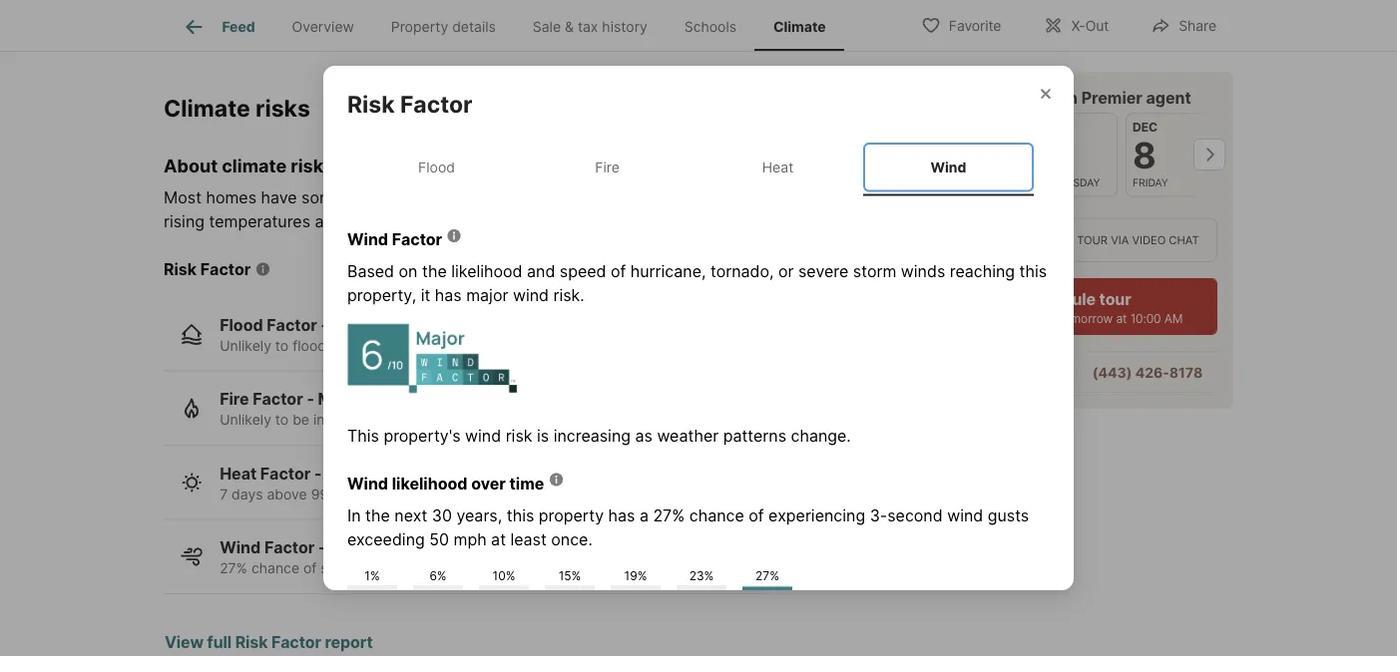 Task type: vqa. For each thing, say whether or not it's contained in the screenshot.
CUSTOMERS related to our
no



Task type: describe. For each thing, give the bounding box(es) containing it.
risk factor inside dialog
[[347, 90, 472, 118]]

in
[[347, 506, 361, 525]]

fire for fire factor - minimal unlikely to be in a wildfire in next 30 years
[[220, 390, 249, 409]]

risk inside dialog
[[347, 90, 395, 118]]

about climate risks
[[164, 155, 334, 177]]

dec 8 friday
[[1133, 120, 1168, 189]]

minimal for flood factor - minimal
[[332, 315, 393, 335]]

has inside 'based on the likelihood and speed of hurricane, tornado, or severe storm winds reaching this property, it has major wind risk.'
[[435, 286, 462, 305]]

0 horizontal spatial risk
[[164, 260, 197, 279]]

schools
[[684, 18, 737, 35]]

next
[[972, 312, 998, 326]]

impacted
[[625, 188, 695, 207]]

- for fire
[[307, 390, 314, 409]]

the inside 'based on the likelihood and speed of hurricane, tornado, or severe storm winds reaching this property, it has major wind risk.'
[[422, 262, 447, 281]]

flood tab
[[351, 142, 522, 192]]

risk inside most homes have some risk of natural disasters, and may be impacted by climate change due to rising temperatures and sea levels.
[[347, 188, 374, 207]]

in inside flood factor - minimal unlikely to flood in next 30 years
[[330, 337, 342, 354]]

30 inside the fire factor - minimal unlikely to be in a wildfire in next 30 years
[[441, 412, 458, 429]]

property
[[539, 506, 604, 525]]

rising
[[164, 212, 205, 231]]

climate tab
[[755, 3, 844, 51]]

tour
[[1099, 290, 1131, 309]]

x-out
[[1071, 17, 1109, 34]]

chance inside in the next 30 years, this property has a 27% chance of experiencing 3-second wind gusts exceeding 50 mph at least once.
[[689, 506, 744, 525]]

0 vertical spatial a
[[1014, 88, 1024, 107]]

tab list containing feed
[[164, 0, 860, 51]]

wind likelihood over time
[[347, 474, 544, 493]]

over
[[471, 474, 506, 493]]

increasing
[[553, 426, 631, 445]]

3-
[[870, 506, 887, 525]]

property,
[[347, 286, 416, 305]]

gusts
[[988, 506, 1029, 525]]

8178
[[1169, 364, 1203, 381]]

may
[[565, 188, 597, 207]]

overview
[[292, 18, 354, 35]]

property details tab
[[373, 3, 514, 51]]

15%
[[559, 569, 581, 584]]

speed
[[560, 262, 606, 281]]

dec
[[1133, 120, 1158, 135]]

property's
[[384, 426, 461, 445]]

(443)
[[1092, 364, 1132, 381]]

in inside wind factor - major 27% chance of strong winds in next 30 years
[[410, 560, 421, 577]]

1%
[[365, 569, 380, 584]]

based
[[347, 262, 394, 281]]

chance inside wind factor - major 27% chance of strong winds in next 30 years
[[251, 560, 299, 577]]

natural
[[398, 188, 450, 207]]

some
[[301, 188, 343, 207]]

tour with a redfin premier agent
[[937, 88, 1191, 107]]

favorite button
[[904, 4, 1018, 45]]

risk.
[[553, 286, 584, 305]]

severe
[[798, 262, 849, 281]]

sale & tax history
[[533, 18, 648, 35]]

of inside 'based on the likelihood and speed of hurricane, tornado, or severe storm winds reaching this property, it has major wind risk.'
[[611, 262, 626, 281]]

once.
[[551, 530, 593, 549]]

0 horizontal spatial wind
[[465, 426, 501, 445]]

27% inside wind factor - major 27% chance of strong winds in next 30 years
[[220, 560, 247, 577]]

years inside flood factor - minimal unlikely to flood in next 30 years
[[400, 337, 436, 354]]

this property's wind risk is increasing as weather patterns change.
[[347, 426, 851, 445]]

Thursday button
[[1037, 113, 1118, 197]]

climate risks
[[164, 94, 310, 122]]

has inside in the next 30 years, this property has a 27% chance of experiencing 3-second wind gusts exceeding 50 mph at least once.
[[608, 506, 635, 525]]

second
[[887, 506, 943, 525]]

wind inside in the next 30 years, this property has a 27% chance of experiencing 3-second wind gusts exceeding 50 mph at least once.
[[947, 506, 983, 525]]

years inside the fire factor - minimal unlikely to be in a wildfire in next 30 years
[[462, 412, 498, 429]]

2 days from the left
[[487, 486, 518, 503]]

feed
[[222, 18, 255, 35]]

above
[[267, 486, 307, 503]]

schedule
[[1023, 290, 1096, 309]]

tax
[[578, 18, 598, 35]]

fire tab
[[522, 142, 693, 192]]

1 vertical spatial likelihood
[[392, 474, 467, 493]]

climate for climate
[[773, 18, 826, 35]]

tab list inside risk factor dialog
[[347, 139, 1050, 196]]

property
[[391, 18, 448, 35]]

2 horizontal spatial 27%
[[755, 569, 779, 584]]

6
[[957, 134, 981, 177]]

redfin
[[1027, 88, 1078, 107]]

flood factor - minimal unlikely to flood in next 30 years
[[220, 315, 436, 354]]

wildfire
[[341, 412, 389, 429]]

factor up on
[[392, 230, 442, 249]]

based on the likelihood and speed of hurricane, tornado, or severe storm winds reaching this property, it has major wind risk.
[[347, 262, 1047, 305]]

tour for tour with a redfin premier agent
[[937, 88, 973, 107]]

likelihood inside 'based on the likelihood and speed of hurricane, tornado, or severe storm winds reaching this property, it has major wind risk.'
[[451, 262, 522, 281]]

30 inside wind factor - major 27% chance of strong winds in next 30 years
[[458, 560, 475, 577]]

0 vertical spatial and
[[532, 188, 561, 207]]

with
[[976, 88, 1011, 107]]

flood for flood
[[418, 158, 455, 175]]

winds inside wind factor - major 27% chance of strong winds in next 30 years
[[367, 560, 406, 577]]

in inside heat factor - severe 7 days above 99° expected this year, 15 days in 30 years
[[522, 486, 534, 503]]

heat for heat factor - severe 7 days above 99° expected this year, 15 days in 30 years
[[220, 464, 257, 484]]

have
[[261, 188, 297, 207]]

out
[[1085, 17, 1109, 34]]

8
[[1133, 134, 1156, 177]]

to for fire factor - minimal
[[275, 412, 289, 429]]

overview tab
[[274, 3, 373, 51]]

in left the 'wildfire'
[[313, 412, 325, 429]]

via
[[1111, 233, 1129, 247]]

climate inside most homes have some risk of natural disasters, and may be impacted by climate change due to rising temperatures and sea levels.
[[722, 188, 777, 207]]

time
[[510, 474, 544, 493]]

full
[[207, 633, 232, 652]]

feed link
[[182, 15, 255, 39]]

expected
[[339, 486, 400, 503]]

friday
[[1133, 176, 1168, 189]]

at inside "schedule tour next available: tomorrow at 10:00 am"
[[1116, 312, 1127, 326]]

sea
[[348, 212, 374, 231]]

30 inside heat factor - severe 7 days above 99° expected this year, 15 days in 30 years
[[538, 486, 555, 503]]

am
[[1164, 312, 1183, 326]]

next inside wind factor - major 27% chance of strong winds in next 30 years
[[425, 560, 454, 577]]

a for fire factor - minimal unlikely to be in a wildfire in next 30 years
[[329, 412, 337, 429]]

19%
[[624, 569, 647, 584]]

change
[[781, 188, 837, 207]]

wind factor - major 27% chance of strong winds in next 30 years
[[220, 539, 515, 577]]

23%
[[689, 569, 714, 584]]

tour via video chat
[[1077, 233, 1199, 247]]

x-out button
[[1026, 4, 1126, 45]]

history
[[602, 18, 648, 35]]

is
[[537, 426, 549, 445]]

at inside in the next 30 years, this property has a 27% chance of experiencing 3-second wind gusts exceeding 50 mph at least once.
[[491, 530, 506, 549]]

- for heat
[[314, 464, 322, 484]]

27% inside in the next 30 years, this property has a 27% chance of experiencing 3-second wind gusts exceeding 50 mph at least once.
[[653, 506, 685, 525]]

risk inside dialog
[[506, 426, 532, 445]]

99°
[[311, 486, 335, 503]]

levels.
[[379, 212, 426, 231]]

about
[[164, 155, 218, 177]]

storm
[[853, 262, 896, 281]]

heat tab
[[693, 142, 863, 192]]

share button
[[1134, 4, 1233, 45]]

least
[[510, 530, 547, 549]]



Task type: locate. For each thing, give the bounding box(es) containing it.
1 vertical spatial unlikely
[[220, 412, 271, 429]]

0 horizontal spatial risk
[[347, 188, 374, 207]]

years
[[400, 337, 436, 354], [462, 412, 498, 429], [559, 486, 595, 503], [479, 560, 515, 577]]

wind
[[513, 286, 549, 305], [465, 426, 501, 445], [947, 506, 983, 525]]

factor
[[400, 90, 472, 118], [392, 230, 442, 249], [200, 260, 251, 279], [267, 315, 317, 335], [253, 390, 303, 409], [260, 464, 311, 484], [264, 539, 315, 558], [271, 633, 321, 652]]

wind factor
[[347, 230, 442, 249]]

to inside the fire factor - minimal unlikely to be in a wildfire in next 30 years
[[275, 412, 289, 429]]

factor inside button
[[271, 633, 321, 652]]

be
[[601, 188, 620, 207], [293, 412, 309, 429]]

1 horizontal spatial this
[[507, 506, 534, 525]]

likelihood left 15
[[392, 474, 467, 493]]

1 vertical spatial at
[[491, 530, 506, 549]]

1 horizontal spatial risk
[[235, 633, 268, 652]]

unlikely
[[220, 337, 271, 354], [220, 412, 271, 429]]

major
[[466, 286, 508, 305]]

30 up the wind likelihood over time
[[441, 412, 458, 429]]

0 vertical spatial unlikely
[[220, 337, 271, 354]]

unlikely inside the fire factor - minimal unlikely to be in a wildfire in next 30 years
[[220, 412, 271, 429]]

wednesday
[[957, 176, 1022, 189]]

climate for climate risks
[[164, 94, 250, 122]]

fire inside the fire factor - minimal unlikely to be in a wildfire in next 30 years
[[220, 390, 249, 409]]

mph
[[454, 530, 487, 549]]

2 horizontal spatial wind
[[947, 506, 983, 525]]

factor down the temperatures
[[200, 260, 251, 279]]

experiencing
[[768, 506, 865, 525]]

0 horizontal spatial 27%
[[220, 560, 247, 577]]

and down some on the top left
[[315, 212, 343, 231]]

- down flood
[[307, 390, 314, 409]]

2 vertical spatial wind
[[947, 506, 983, 525]]

of inside in the next 30 years, this property has a 27% chance of experiencing 3-second wind gusts exceeding 50 mph at least once.
[[749, 506, 764, 525]]

next inside in the next 30 years, this property has a 27% chance of experiencing 3-second wind gusts exceeding 50 mph at least once.
[[395, 506, 427, 525]]

factor inside the fire factor - minimal unlikely to be in a wildfire in next 30 years
[[253, 390, 303, 409]]

1 vertical spatial the
[[365, 506, 390, 525]]

unlikely up 7
[[220, 412, 271, 429]]

the down expected
[[365, 506, 390, 525]]

to right due
[[875, 188, 890, 207]]

27% up full
[[220, 560, 247, 577]]

at right mph
[[491, 530, 506, 549]]

6%
[[429, 569, 447, 584]]

years down 'it'
[[400, 337, 436, 354]]

likelihood
[[451, 262, 522, 281], [392, 474, 467, 493]]

2 vertical spatial a
[[640, 506, 649, 525]]

tab list containing flood
[[347, 139, 1050, 196]]

next down heat factor - severe 7 days above 99° expected this year, 15 days in 30 years
[[395, 506, 427, 525]]

in right flood
[[330, 337, 342, 354]]

0 vertical spatial be
[[601, 188, 620, 207]]

wind down 7
[[220, 539, 261, 558]]

- inside the fire factor - minimal unlikely to be in a wildfire in next 30 years
[[307, 390, 314, 409]]

1 horizontal spatial heat
[[762, 158, 794, 175]]

0 vertical spatial chance
[[689, 506, 744, 525]]

years up property
[[559, 486, 595, 503]]

details
[[452, 18, 496, 35]]

to for flood factor - minimal
[[275, 337, 289, 354]]

next inside the fire factor - minimal unlikely to be in a wildfire in next 30 years
[[408, 412, 437, 429]]

0 vertical spatial risks
[[255, 94, 310, 122]]

1 vertical spatial risk factor
[[164, 260, 251, 279]]

- up flood
[[321, 315, 328, 335]]

fire up 7
[[220, 390, 249, 409]]

fire
[[595, 158, 620, 175], [220, 390, 249, 409]]

disasters,
[[455, 188, 528, 207]]

0 vertical spatial has
[[435, 286, 462, 305]]

be right may
[[601, 188, 620, 207]]

0 horizontal spatial has
[[435, 286, 462, 305]]

tab list
[[164, 0, 860, 51], [347, 139, 1050, 196]]

1 horizontal spatial be
[[601, 188, 620, 207]]

15
[[468, 486, 483, 503]]

1 vertical spatial wind
[[465, 426, 501, 445]]

1 vertical spatial and
[[315, 212, 343, 231]]

0 vertical spatial risk
[[347, 188, 374, 207]]

tornado,
[[710, 262, 774, 281]]

of inside wind factor - major 27% chance of strong winds in next 30 years
[[303, 560, 317, 577]]

this inside 'based on the likelihood and speed of hurricane, tornado, or severe storm winds reaching this property, it has major wind risk.'
[[1019, 262, 1047, 281]]

a
[[1014, 88, 1024, 107], [329, 412, 337, 429], [640, 506, 649, 525]]

of right speed at the left top of the page
[[611, 262, 626, 281]]

- for wind
[[318, 539, 326, 558]]

1 vertical spatial risk
[[506, 426, 532, 445]]

risk
[[347, 90, 395, 118], [164, 260, 197, 279], [235, 633, 268, 652]]

factor down above at the bottom left of the page
[[264, 539, 315, 558]]

0 horizontal spatial at
[[491, 530, 506, 549]]

major
[[330, 539, 374, 558]]

x-
[[1071, 17, 1085, 34]]

1 vertical spatial to
[[275, 337, 289, 354]]

the inside in the next 30 years, this property has a 27% chance of experiencing 3-second wind gusts exceeding 50 mph at least once.
[[365, 506, 390, 525]]

1 horizontal spatial flood
[[418, 158, 455, 175]]

be inside most homes have some risk of natural disasters, and may be impacted by climate change due to rising temperatures and sea levels.
[[601, 188, 620, 207]]

it
[[421, 286, 430, 305]]

wind for wind likelihood over time
[[347, 474, 388, 493]]

tour for tour via video chat
[[1077, 233, 1108, 247]]

0 horizontal spatial fire
[[220, 390, 249, 409]]

previous image
[[929, 139, 961, 171]]

1 horizontal spatial climate
[[722, 188, 777, 207]]

climate right schools tab
[[773, 18, 826, 35]]

climate right by at right top
[[722, 188, 777, 207]]

this inside heat factor - severe 7 days above 99° expected this year, 15 days in 30 years
[[404, 486, 429, 503]]

1 vertical spatial climate
[[164, 94, 250, 122]]

most homes have some risk of natural disasters, and may be impacted by climate change due to rising temperatures and sea levels.
[[164, 188, 890, 231]]

of inside most homes have some risk of natural disasters, and may be impacted by climate change due to rising temperatures and sea levels.
[[378, 188, 394, 207]]

1 unlikely from the top
[[220, 337, 271, 354]]

heat factor - severe 7 days above 99° expected this year, 15 days in 30 years
[[220, 464, 595, 503]]

next down 50
[[425, 560, 454, 577]]

0 horizontal spatial be
[[293, 412, 309, 429]]

flood inside tab
[[418, 158, 455, 175]]

risk down rising
[[164, 260, 197, 279]]

1 vertical spatial heat
[[220, 464, 257, 484]]

wind up in
[[347, 474, 388, 493]]

risk down overview tab
[[347, 90, 395, 118]]

1 vertical spatial flood
[[220, 315, 263, 335]]

minimal inside the fire factor - minimal unlikely to be in a wildfire in next 30 years
[[318, 390, 379, 409]]

0 vertical spatial fire
[[595, 158, 620, 175]]

0 vertical spatial climate
[[222, 155, 287, 177]]

-
[[321, 315, 328, 335], [307, 390, 314, 409], [314, 464, 322, 484], [318, 539, 326, 558]]

1 vertical spatial this
[[404, 486, 429, 503]]

tour inside list box
[[1077, 233, 1108, 247]]

winds inside 'based on the likelihood and speed of hurricane, tornado, or severe storm winds reaching this property, it has major wind risk.'
[[901, 262, 945, 281]]

option
[[937, 218, 1064, 263]]

tomorrow
[[1057, 312, 1113, 326]]

in left the 6%
[[410, 560, 421, 577]]

a right with
[[1014, 88, 1024, 107]]

0 vertical spatial flood
[[418, 158, 455, 175]]

0 vertical spatial tour
[[937, 88, 973, 107]]

30 right the 6%
[[458, 560, 475, 577]]

this up schedule
[[1019, 262, 1047, 281]]

risk inside button
[[235, 633, 268, 652]]

0 horizontal spatial heat
[[220, 464, 257, 484]]

winds
[[901, 262, 945, 281], [367, 560, 406, 577]]

- inside flood factor - minimal unlikely to flood in next 30 years
[[321, 315, 328, 335]]

and up risk.
[[527, 262, 555, 281]]

0 vertical spatial likelihood
[[451, 262, 522, 281]]

of left experiencing at the bottom right of the page
[[749, 506, 764, 525]]

weather
[[657, 426, 719, 445]]

sale & tax history tab
[[514, 3, 666, 51]]

to left flood
[[275, 337, 289, 354]]

sale
[[533, 18, 561, 35]]

1 horizontal spatial winds
[[901, 262, 945, 281]]

wind left gusts
[[947, 506, 983, 525]]

in
[[330, 337, 342, 354], [313, 412, 325, 429], [393, 412, 404, 429], [522, 486, 534, 503], [410, 560, 421, 577]]

0 horizontal spatial winds
[[367, 560, 406, 577]]

risk factor dialog
[[323, 66, 1074, 657]]

0 horizontal spatial climate
[[222, 155, 287, 177]]

change.
[[791, 426, 851, 445]]

risks
[[255, 94, 310, 122], [291, 155, 334, 177]]

days right 7
[[232, 486, 263, 503]]

- for flood
[[321, 315, 328, 335]]

tour
[[937, 88, 973, 107], [1077, 233, 1108, 247]]

unlikely left flood
[[220, 337, 271, 354]]

flood
[[293, 337, 326, 354]]

0 horizontal spatial risk factor
[[164, 260, 251, 279]]

fire inside tab
[[595, 158, 620, 175]]

0 horizontal spatial a
[[329, 412, 337, 429]]

1 horizontal spatial risk
[[506, 426, 532, 445]]

1 vertical spatial has
[[608, 506, 635, 525]]

or
[[778, 262, 794, 281]]

heat for heat
[[762, 158, 794, 175]]

factor left 'report'
[[271, 633, 321, 652]]

wind inside 'based on the likelihood and speed of hurricane, tornado, or severe storm winds reaching this property, it has major wind risk.'
[[513, 286, 549, 305]]

1 vertical spatial tab list
[[347, 139, 1050, 196]]

wind up over
[[465, 426, 501, 445]]

minimal for fire factor - minimal
[[318, 390, 379, 409]]

minimal down property,
[[332, 315, 393, 335]]

this inside in the next 30 years, this property has a 27% chance of experiencing 3-second wind gusts exceeding 50 mph at least once.
[[507, 506, 534, 525]]

heat inside tab
[[762, 158, 794, 175]]

and
[[532, 188, 561, 207], [315, 212, 343, 231], [527, 262, 555, 281]]

0 vertical spatial climate
[[773, 18, 826, 35]]

in right the 'wildfire'
[[393, 412, 404, 429]]

be left the 'wildfire'
[[293, 412, 309, 429]]

0 vertical spatial wind
[[513, 286, 549, 305]]

2 vertical spatial this
[[507, 506, 534, 525]]

most
[[164, 188, 202, 207]]

0 horizontal spatial the
[[365, 506, 390, 525]]

- up 99°
[[314, 464, 322, 484]]

climate up homes
[[222, 155, 287, 177]]

0 vertical spatial risk factor
[[347, 90, 472, 118]]

of left strong
[[303, 560, 317, 577]]

1 horizontal spatial at
[[1116, 312, 1127, 326]]

at down tour
[[1116, 312, 1127, 326]]

years inside wind factor - major 27% chance of strong winds in next 30 years
[[479, 560, 515, 577]]

a inside in the next 30 years, this property has a 27% chance of experiencing 3-second wind gusts exceeding 50 mph at least once.
[[640, 506, 649, 525]]

strong
[[321, 560, 363, 577]]

winds down exceeding
[[367, 560, 406, 577]]

wind inside tab
[[931, 158, 966, 175]]

and inside 'based on the likelihood and speed of hurricane, tornado, or severe storm winds reaching this property, it has major wind risk.'
[[527, 262, 555, 281]]

1 horizontal spatial days
[[487, 486, 518, 503]]

1 vertical spatial be
[[293, 412, 309, 429]]

wind for wind factor - major 27% chance of strong winds in next 30 years
[[220, 539, 261, 558]]

30 inside in the next 30 years, this property has a 27% chance of experiencing 3-second wind gusts exceeding 50 mph at least once.
[[432, 506, 452, 525]]

a for in the next 30 years, this property has a 27% chance of experiencing 3-second wind gusts exceeding 50 mph at least once.
[[640, 506, 649, 525]]

flood for flood factor - minimal unlikely to flood in next 30 years
[[220, 315, 263, 335]]

1 vertical spatial risks
[[291, 155, 334, 177]]

video
[[1132, 233, 1166, 247]]

heat inside heat factor - severe 7 days above 99° expected this year, 15 days in 30 years
[[220, 464, 257, 484]]

1 horizontal spatial chance
[[689, 506, 744, 525]]

tour left with
[[937, 88, 973, 107]]

0 vertical spatial to
[[875, 188, 890, 207]]

exceeding
[[347, 530, 425, 549]]

unlikely for flood
[[220, 337, 271, 354]]

10%
[[493, 569, 515, 584]]

1 horizontal spatial has
[[608, 506, 635, 525]]

27% down weather in the bottom of the page
[[653, 506, 685, 525]]

2 horizontal spatial risk
[[347, 90, 395, 118]]

30 down property,
[[378, 337, 396, 354]]

this
[[347, 426, 379, 445]]

reaching
[[950, 262, 1015, 281]]

this left year, at the left bottom of the page
[[404, 486, 429, 503]]

factor up above at the bottom left of the page
[[260, 464, 311, 484]]

2 horizontal spatial this
[[1019, 262, 1047, 281]]

this up least
[[507, 506, 534, 525]]

1 horizontal spatial wind
[[513, 286, 549, 305]]

and left may
[[532, 188, 561, 207]]

(443) 426-8178
[[1092, 364, 1203, 381]]

0 vertical spatial heat
[[762, 158, 794, 175]]

0 vertical spatial winds
[[901, 262, 945, 281]]

wind for wind
[[931, 158, 966, 175]]

chance left strong
[[251, 560, 299, 577]]

2 vertical spatial to
[[275, 412, 289, 429]]

heat up 7
[[220, 464, 257, 484]]

2 vertical spatial and
[[527, 262, 555, 281]]

risks up some on the top left
[[291, 155, 334, 177]]

be inside the fire factor - minimal unlikely to be in a wildfire in next 30 years
[[293, 412, 309, 429]]

1 vertical spatial climate
[[722, 188, 777, 207]]

1 horizontal spatial fire
[[595, 158, 620, 175]]

a left the 'wildfire'
[[329, 412, 337, 429]]

factor inside heat factor - severe 7 days above 99° expected this year, 15 days in 30 years
[[260, 464, 311, 484]]

this
[[1019, 262, 1047, 281], [404, 486, 429, 503], [507, 506, 534, 525]]

0 vertical spatial minimal
[[332, 315, 393, 335]]

chance up 23%
[[689, 506, 744, 525]]

0 horizontal spatial days
[[232, 486, 263, 503]]

wind
[[931, 158, 966, 175], [347, 230, 388, 249], [347, 474, 388, 493], [220, 539, 261, 558]]

- up strong
[[318, 539, 326, 558]]

factor inside wind factor - major 27% chance of strong winds in next 30 years
[[264, 539, 315, 558]]

to up above at the bottom left of the page
[[275, 412, 289, 429]]

1 vertical spatial fire
[[220, 390, 249, 409]]

wind up based
[[347, 230, 388, 249]]

of up levels.
[[378, 188, 394, 207]]

climate up about
[[164, 94, 250, 122]]

years right "property's"
[[462, 412, 498, 429]]

risk right full
[[235, 633, 268, 652]]

has right 'it'
[[435, 286, 462, 305]]

unlikely inside flood factor - minimal unlikely to flood in next 30 years
[[220, 337, 271, 354]]

schools tab
[[666, 3, 755, 51]]

risk factor up flood tab
[[347, 90, 472, 118]]

0 vertical spatial at
[[1116, 312, 1127, 326]]

minimal up the 'wildfire'
[[318, 390, 379, 409]]

0 horizontal spatial climate
[[164, 94, 250, 122]]

heat up change
[[762, 158, 794, 175]]

factor down flood
[[253, 390, 303, 409]]

factor up flood tab
[[400, 90, 472, 118]]

1 vertical spatial chance
[[251, 560, 299, 577]]

1 horizontal spatial 27%
[[653, 506, 685, 525]]

chat
[[1169, 233, 1199, 247]]

1 vertical spatial minimal
[[318, 390, 379, 409]]

year,
[[432, 486, 464, 503]]

next image
[[1193, 139, 1225, 171]]

426-
[[1135, 364, 1169, 381]]

27%
[[653, 506, 685, 525], [220, 560, 247, 577], [755, 569, 779, 584]]

tour via video chat list box
[[937, 218, 1217, 263]]

a inside the fire factor - minimal unlikely to be in a wildfire in next 30 years
[[329, 412, 337, 429]]

30 down year, at the left bottom of the page
[[432, 506, 452, 525]]

30 inside flood factor - minimal unlikely to flood in next 30 years
[[378, 337, 396, 354]]

2 unlikely from the top
[[220, 412, 271, 429]]

0 vertical spatial this
[[1019, 262, 1047, 281]]

has right property
[[608, 506, 635, 525]]

view
[[165, 633, 204, 652]]

7
[[220, 486, 228, 503]]

0 horizontal spatial tour
[[937, 88, 973, 107]]

factor up flood
[[267, 315, 317, 335]]

2 vertical spatial risk
[[235, 633, 268, 652]]

factor inside flood factor - minimal unlikely to flood in next 30 years
[[267, 315, 317, 335]]

unlikely for fire
[[220, 412, 271, 429]]

1 horizontal spatial the
[[422, 262, 447, 281]]

risks up about climate risks
[[255, 94, 310, 122]]

risk factor down rising
[[164, 260, 251, 279]]

wind tab
[[863, 142, 1034, 192]]

risk factor element
[[347, 66, 496, 118]]

1 horizontal spatial climate
[[773, 18, 826, 35]]

to inside flood factor - minimal unlikely to flood in next 30 years
[[275, 337, 289, 354]]

10:00
[[1130, 312, 1161, 326]]

property details
[[391, 18, 496, 35]]

has
[[435, 286, 462, 305], [608, 506, 635, 525]]

fire up may
[[595, 158, 620, 175]]

in the next 30 years, this property has a 27% chance of experiencing 3-second wind gusts exceeding 50 mph at least once.
[[347, 506, 1029, 549]]

1 vertical spatial a
[[329, 412, 337, 429]]

climate inside climate tab
[[773, 18, 826, 35]]

risk left 'is'
[[506, 426, 532, 445]]

wind left risk.
[[513, 286, 549, 305]]

30 up property
[[538, 486, 555, 503]]

days
[[232, 486, 263, 503], [487, 486, 518, 503]]

by
[[699, 188, 718, 207]]

None button
[[949, 112, 1029, 198], [1126, 113, 1206, 197], [949, 112, 1029, 198], [1126, 113, 1206, 197]]

0 vertical spatial tab list
[[164, 0, 860, 51]]

50
[[429, 530, 449, 549]]

1 vertical spatial tour
[[1077, 233, 1108, 247]]

next right the 'wildfire'
[[408, 412, 437, 429]]

view full risk factor report button
[[164, 619, 374, 657]]

days right 15
[[487, 486, 518, 503]]

next right flood
[[346, 337, 374, 354]]

chance
[[689, 506, 744, 525], [251, 560, 299, 577]]

next inside flood factor - minimal unlikely to flood in next 30 years
[[346, 337, 374, 354]]

1 days from the left
[[232, 486, 263, 503]]

2 horizontal spatial a
[[1014, 88, 1024, 107]]

wind for wind factor
[[347, 230, 388, 249]]

the up 'it'
[[422, 262, 447, 281]]

risk up sea on the top of page
[[347, 188, 374, 207]]

1 horizontal spatial a
[[640, 506, 649, 525]]

0 horizontal spatial this
[[404, 486, 429, 503]]

minimal inside flood factor - minimal unlikely to flood in next 30 years
[[332, 315, 393, 335]]

a up 19% on the left of page
[[640, 506, 649, 525]]

flood inside flood factor - minimal unlikely to flood in next 30 years
[[220, 315, 263, 335]]

- inside wind factor - major 27% chance of strong winds in next 30 years
[[318, 539, 326, 558]]

wind up wednesday
[[931, 158, 966, 175]]

years inside heat factor - severe 7 days above 99° expected this year, 15 days in 30 years
[[559, 486, 595, 503]]

tour left via
[[1077, 233, 1108, 247]]

winds right storm on the right top of page
[[901, 262, 945, 281]]

likelihood up major
[[451, 262, 522, 281]]

0 vertical spatial risk
[[347, 90, 395, 118]]

schedule tour next available: tomorrow at 10:00 am
[[972, 290, 1183, 326]]

homes
[[206, 188, 257, 207]]

1 vertical spatial winds
[[367, 560, 406, 577]]

1 horizontal spatial risk factor
[[347, 90, 472, 118]]

wind factor score logo image
[[347, 308, 518, 393]]

to inside most homes have some risk of natural disasters, and may be impacted by climate change due to rising temperatures and sea levels.
[[875, 188, 890, 207]]

(443) 426-8178 link
[[1092, 364, 1203, 381]]

fire for fire
[[595, 158, 620, 175]]

in right over
[[522, 486, 534, 503]]

27% right 23%
[[755, 569, 779, 584]]

1 vertical spatial risk
[[164, 260, 197, 279]]

wind inside wind factor - major 27% chance of strong winds in next 30 years
[[220, 539, 261, 558]]

0 horizontal spatial chance
[[251, 560, 299, 577]]

1 horizontal spatial tour
[[1077, 233, 1108, 247]]

view full risk factor report
[[165, 633, 373, 652]]

patterns
[[723, 426, 786, 445]]

risk
[[347, 188, 374, 207], [506, 426, 532, 445]]

years,
[[456, 506, 502, 525]]

years down mph
[[479, 560, 515, 577]]

0 horizontal spatial flood
[[220, 315, 263, 335]]

- inside heat factor - severe 7 days above 99° expected this year, 15 days in 30 years
[[314, 464, 322, 484]]



